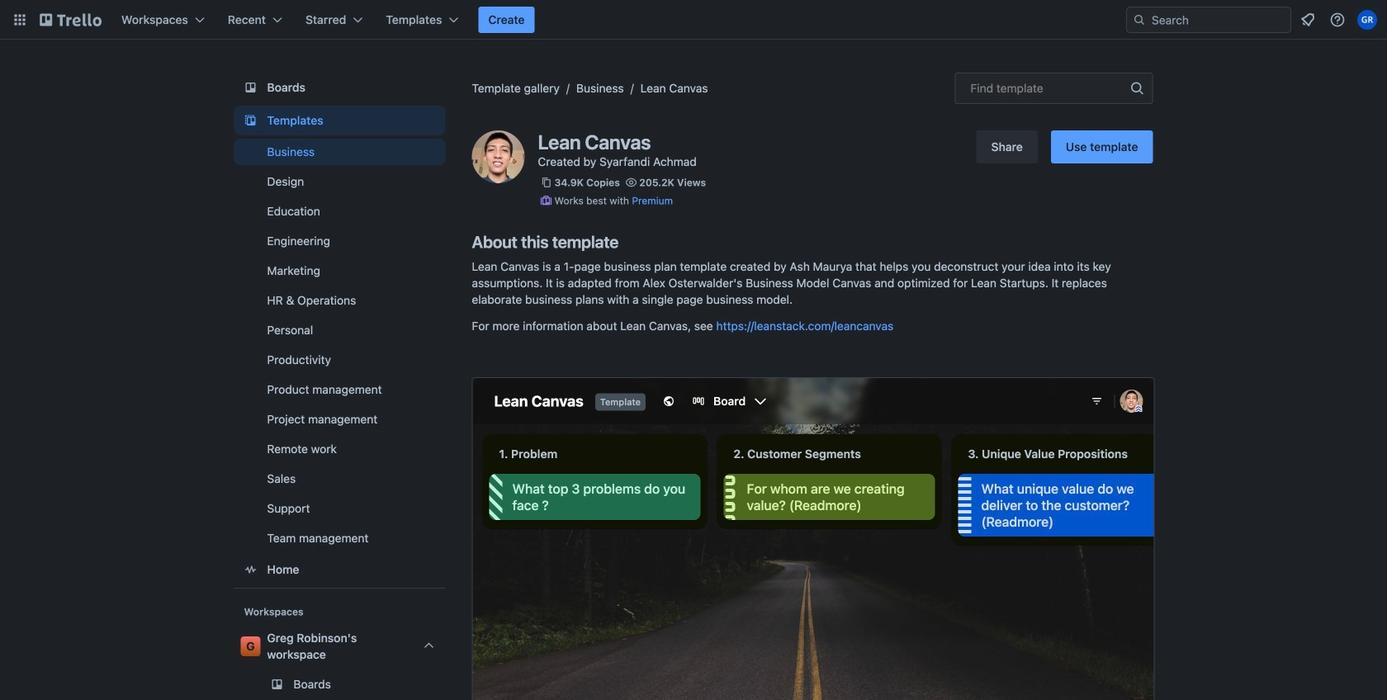 Task type: describe. For each thing, give the bounding box(es) containing it.
syarfandi achmad image
[[472, 131, 525, 183]]

board image
[[241, 78, 261, 97]]

sm image
[[538, 192, 555, 209]]

template board image
[[241, 111, 261, 131]]

back to home image
[[40, 7, 102, 33]]

open information menu image
[[1330, 12, 1346, 28]]

primary element
[[0, 0, 1388, 40]]



Task type: vqa. For each thing, say whether or not it's contained in the screenshot.
Greg Robinson (gregrobinson96) image
yes



Task type: locate. For each thing, give the bounding box(es) containing it.
search image
[[1133, 13, 1147, 26]]

Search field
[[1147, 8, 1291, 31]]

None field
[[955, 73, 1154, 104]]

home image
[[241, 560, 261, 580]]

greg robinson (gregrobinson96) image
[[1358, 10, 1378, 30]]

0 notifications image
[[1299, 10, 1318, 30]]



